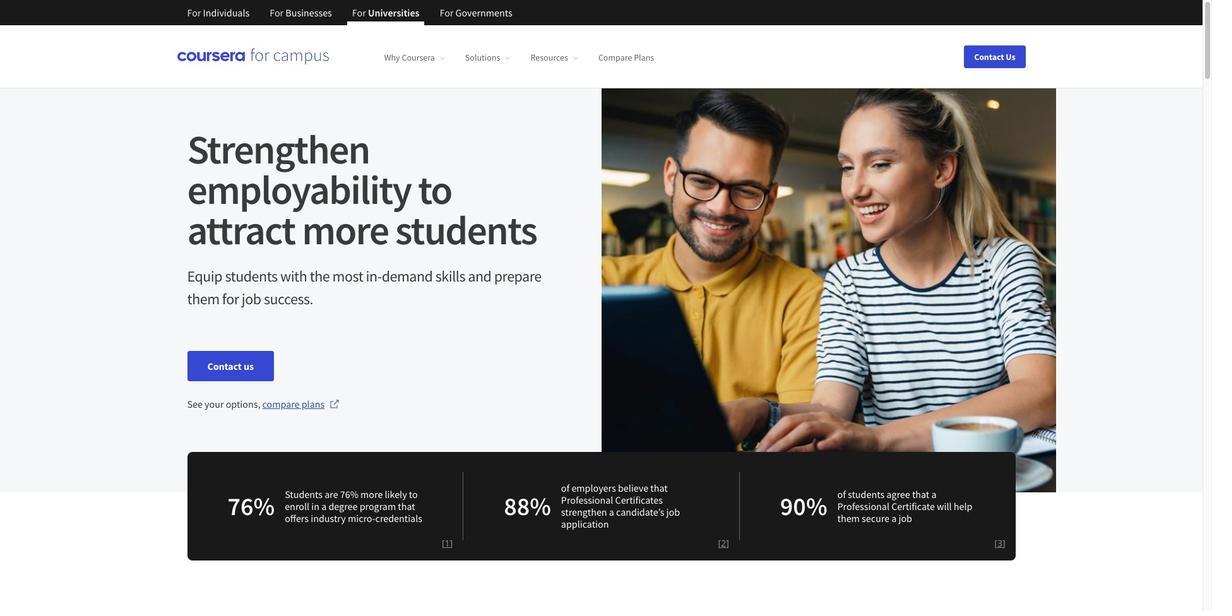 Task type: vqa. For each thing, say whether or not it's contained in the screenshot.
Banner navigation on the top of page
yes



Task type: describe. For each thing, give the bounding box(es) containing it.
for for individuals
[[187, 6, 201, 19]]

us
[[244, 360, 254, 373]]

application
[[561, 518, 609, 530]]

a left will at bottom right
[[932, 488, 937, 500]]

candidate's
[[616, 506, 665, 518]]

plans
[[634, 52, 654, 63]]

industry
[[311, 512, 346, 524]]

equip students with the most in-demand skills and prepare them for job success.
[[187, 266, 542, 309]]

76% inside the students are 76% more likely to enroll in a degree program that offers industry micro-credentials
[[340, 488, 359, 500]]

more inside the students are 76% more likely to enroll in a degree program that offers industry micro-credentials
[[361, 488, 383, 500]]

your
[[205, 398, 224, 410]]

with
[[280, 266, 307, 286]]

success.
[[264, 289, 313, 309]]

students are 76% more likely to enroll in a degree program that offers industry micro-credentials
[[285, 488, 422, 524]]

coursera
[[402, 52, 435, 63]]

options,
[[226, 398, 260, 410]]

enroll
[[285, 500, 310, 512]]

employers
[[572, 482, 616, 494]]

us
[[1006, 51, 1016, 62]]

to inside the students are 76% more likely to enroll in a degree program that offers industry micro-credentials
[[409, 488, 418, 500]]

will
[[937, 500, 952, 512]]

strengthen
[[561, 506, 607, 518]]

[ 2 ]
[[718, 537, 729, 549]]

contact for contact us
[[207, 360, 242, 373]]

certificate
[[892, 500, 935, 512]]

likely
[[385, 488, 407, 500]]

equip
[[187, 266, 222, 286]]

[ for 90%
[[995, 537, 998, 549]]

in
[[312, 500, 320, 512]]

contact us button
[[964, 45, 1026, 68]]

solutions link
[[465, 52, 511, 63]]

that for 88%
[[651, 482, 668, 494]]

more inside strengthen employability to attract more students
[[302, 205, 389, 255]]

job for 90%
[[899, 512, 913, 524]]

certificates
[[615, 494, 663, 506]]

90%
[[780, 491, 828, 522]]

them inside equip students with the most in-demand skills and prepare them for job success.
[[187, 289, 219, 309]]

compare plans link
[[262, 397, 340, 412]]

plans
[[302, 398, 325, 410]]

to inside strengthen employability to attract more students
[[418, 164, 452, 215]]

for universities
[[352, 6, 420, 19]]

governments
[[456, 6, 513, 19]]

compare
[[599, 52, 632, 63]]

contact us
[[207, 360, 254, 373]]

solutions
[[465, 52, 500, 63]]

strengthen employability to attract more students
[[187, 124, 537, 255]]

banner navigation
[[177, 0, 523, 35]]

job for strengthen employability to attract more students
[[242, 289, 261, 309]]

2
[[721, 537, 726, 549]]

degree
[[329, 500, 358, 512]]

contact for contact us
[[975, 51, 1004, 62]]

offers
[[285, 512, 309, 524]]

why coursera
[[384, 52, 435, 63]]

for governments
[[440, 6, 513, 19]]

a right secure
[[892, 512, 897, 524]]

compare plans link
[[599, 52, 654, 63]]



Task type: locate. For each thing, give the bounding box(es) containing it.
students
[[285, 488, 323, 500]]

coursera for campus image
[[177, 48, 329, 65]]

believe
[[618, 482, 649, 494]]

2 horizontal spatial that
[[912, 488, 930, 500]]

for left universities
[[352, 6, 366, 19]]

for
[[222, 289, 239, 309]]

1 vertical spatial contact
[[207, 360, 242, 373]]

76% right are on the left bottom of the page
[[340, 488, 359, 500]]

that right agree
[[912, 488, 930, 500]]

1 horizontal spatial students
[[395, 205, 537, 255]]

of right the 90%
[[838, 488, 846, 500]]

3 ] from the left
[[1003, 537, 1006, 549]]

contact left "us"
[[975, 51, 1004, 62]]

that inside the students are 76% more likely to enroll in a degree program that offers industry micro-credentials
[[398, 500, 415, 512]]

compare plans
[[262, 398, 325, 410]]

contact
[[975, 51, 1004, 62], [207, 360, 242, 373]]

0 horizontal spatial 76%
[[228, 491, 275, 522]]

0 horizontal spatial ]
[[450, 537, 453, 549]]

]
[[450, 537, 453, 549], [726, 537, 729, 549], [1003, 537, 1006, 549]]

that right program
[[398, 500, 415, 512]]

students up secure
[[848, 488, 885, 500]]

of for 90%
[[838, 488, 846, 500]]

why
[[384, 52, 400, 63]]

more
[[302, 205, 389, 255], [361, 488, 383, 500]]

[ 3 ]
[[995, 537, 1006, 549]]

students inside of students agree that a professional certificate will help them secure a job
[[848, 488, 885, 500]]

1 horizontal spatial ]
[[726, 537, 729, 549]]

2 horizontal spatial [
[[995, 537, 998, 549]]

1 ] from the left
[[450, 537, 453, 549]]

2 vertical spatial students
[[848, 488, 885, 500]]

the
[[310, 266, 330, 286]]

of inside "of employers believe that professional certificates strengthen a candidate's job application"
[[561, 482, 570, 494]]

1 horizontal spatial [
[[718, 537, 721, 549]]

students for strengthen employability to attract more students
[[225, 266, 278, 286]]

program
[[360, 500, 396, 512]]

students up and at left top
[[395, 205, 537, 255]]

resources link
[[531, 52, 578, 63]]

1 for from the left
[[187, 6, 201, 19]]

1 horizontal spatial professional
[[838, 500, 890, 512]]

1 horizontal spatial contact
[[975, 51, 1004, 62]]

for businesses
[[270, 6, 332, 19]]

strengthen
[[187, 124, 370, 174]]

a
[[932, 488, 937, 500], [322, 500, 327, 512], [609, 506, 614, 518], [892, 512, 897, 524]]

1 horizontal spatial them
[[838, 512, 860, 524]]

professional inside "of employers believe that professional certificates strengthen a candidate's job application"
[[561, 494, 613, 506]]

[ for 76%
[[442, 537, 445, 549]]

2 horizontal spatial ]
[[1003, 537, 1006, 549]]

job right for
[[242, 289, 261, 309]]

] for 88%
[[726, 537, 729, 549]]

see your options,
[[187, 398, 262, 410]]

why coursera link
[[384, 52, 445, 63]]

individuals
[[203, 6, 250, 19]]

students for 90%
[[848, 488, 885, 500]]

2 horizontal spatial students
[[848, 488, 885, 500]]

for for businesses
[[270, 6, 284, 19]]

a inside the students are 76% more likely to enroll in a degree program that offers industry micro-credentials
[[322, 500, 327, 512]]

resources
[[531, 52, 568, 63]]

88%
[[504, 491, 551, 522]]

for
[[187, 6, 201, 19], [270, 6, 284, 19], [352, 6, 366, 19], [440, 6, 454, 19]]

professional left 'certificate'
[[838, 500, 890, 512]]

0 vertical spatial students
[[395, 205, 537, 255]]

demand
[[382, 266, 433, 286]]

are
[[325, 488, 338, 500]]

students up for
[[225, 266, 278, 286]]

0 horizontal spatial professional
[[561, 494, 613, 506]]

that for 90%
[[912, 488, 930, 500]]

more up most in the top left of the page
[[302, 205, 389, 255]]

them down equip
[[187, 289, 219, 309]]

1 vertical spatial them
[[838, 512, 860, 524]]

0 vertical spatial more
[[302, 205, 389, 255]]

1 horizontal spatial job
[[667, 506, 680, 518]]

1 vertical spatial students
[[225, 266, 278, 286]]

that
[[651, 482, 668, 494], [912, 488, 930, 500], [398, 500, 415, 512]]

[
[[442, 537, 445, 549], [718, 537, 721, 549], [995, 537, 998, 549]]

contact us
[[975, 51, 1016, 62]]

that inside of students agree that a professional certificate will help them secure a job
[[912, 488, 930, 500]]

2 ] from the left
[[726, 537, 729, 549]]

compare
[[262, 398, 300, 410]]

0 horizontal spatial students
[[225, 266, 278, 286]]

credentials
[[375, 512, 422, 524]]

1 horizontal spatial 76%
[[340, 488, 359, 500]]

] for 76%
[[450, 537, 453, 549]]

job right candidate's
[[667, 506, 680, 518]]

and
[[468, 266, 492, 286]]

0 horizontal spatial them
[[187, 289, 219, 309]]

a right in
[[322, 500, 327, 512]]

4 for from the left
[[440, 6, 454, 19]]

agree
[[887, 488, 910, 500]]

for for governments
[[440, 6, 454, 19]]

2 for from the left
[[270, 6, 284, 19]]

help
[[954, 500, 973, 512]]

1 [ from the left
[[442, 537, 445, 549]]

job inside "of employers believe that professional certificates strengthen a candidate's job application"
[[667, 506, 680, 518]]

job inside of students agree that a professional certificate will help them secure a job
[[899, 512, 913, 524]]

1 horizontal spatial that
[[651, 482, 668, 494]]

of employers believe that professional certificates strengthen a candidate's job application
[[561, 482, 680, 530]]

for left businesses
[[270, 6, 284, 19]]

job down agree
[[899, 512, 913, 524]]

[ 1 ]
[[442, 537, 453, 549]]

a right strengthen
[[609, 506, 614, 518]]

see
[[187, 398, 203, 410]]

job
[[242, 289, 261, 309], [667, 506, 680, 518], [899, 512, 913, 524]]

that right believe at the bottom of the page
[[651, 482, 668, 494]]

skills
[[436, 266, 465, 286]]

for left governments
[[440, 6, 454, 19]]

in-
[[366, 266, 382, 286]]

[ for 88%
[[718, 537, 721, 549]]

of for 88%
[[561, 482, 570, 494]]

2 horizontal spatial job
[[899, 512, 913, 524]]

2 [ from the left
[[718, 537, 721, 549]]

employability
[[187, 164, 411, 215]]

professional up application
[[561, 494, 613, 506]]

micro-
[[348, 512, 375, 524]]

76% left "enroll"
[[228, 491, 275, 522]]

students inside strengthen employability to attract more students
[[395, 205, 537, 255]]

professional
[[561, 494, 613, 506], [838, 500, 890, 512]]

them
[[187, 289, 219, 309], [838, 512, 860, 524]]

contact left us
[[207, 360, 242, 373]]

a inside "of employers believe that professional certificates strengthen a candidate's job application"
[[609, 506, 614, 518]]

1
[[445, 537, 450, 549]]

0 horizontal spatial to
[[409, 488, 418, 500]]

for for universities
[[352, 6, 366, 19]]

that inside "of employers believe that professional certificates strengthen a candidate's job application"
[[651, 482, 668, 494]]

0 vertical spatial them
[[187, 289, 219, 309]]

of students agree that a professional certificate will help them secure a job
[[838, 488, 973, 524]]

businesses
[[286, 6, 332, 19]]

1 horizontal spatial of
[[838, 488, 846, 500]]

secure
[[862, 512, 890, 524]]

students inside equip students with the most in-demand skills and prepare them for job success.
[[225, 266, 278, 286]]

of left employers on the bottom of page
[[561, 482, 570, 494]]

0 horizontal spatial job
[[242, 289, 261, 309]]

universities
[[368, 6, 420, 19]]

prepare
[[494, 266, 542, 286]]

them left secure
[[838, 512, 860, 524]]

3
[[998, 537, 1003, 549]]

0 vertical spatial to
[[418, 164, 452, 215]]

] for 90%
[[1003, 537, 1006, 549]]

0 vertical spatial contact
[[975, 51, 1004, 62]]

of inside of students agree that a professional certificate will help them secure a job
[[838, 488, 846, 500]]

most
[[333, 266, 363, 286]]

0 horizontal spatial contact
[[207, 360, 242, 373]]

contact us link
[[187, 351, 274, 381]]

contact inside 'button'
[[975, 51, 1004, 62]]

professional inside of students agree that a professional certificate will help them secure a job
[[838, 500, 890, 512]]

for individuals
[[187, 6, 250, 19]]

0 horizontal spatial that
[[398, 500, 415, 512]]

76%
[[340, 488, 359, 500], [228, 491, 275, 522]]

3 [ from the left
[[995, 537, 998, 549]]

3 for from the left
[[352, 6, 366, 19]]

to
[[418, 164, 452, 215], [409, 488, 418, 500]]

them inside of students agree that a professional certificate will help them secure a job
[[838, 512, 860, 524]]

0 horizontal spatial [
[[442, 537, 445, 549]]

0 horizontal spatial of
[[561, 482, 570, 494]]

attract
[[187, 205, 295, 255]]

of
[[561, 482, 570, 494], [838, 488, 846, 500]]

1 horizontal spatial to
[[418, 164, 452, 215]]

1 vertical spatial more
[[361, 488, 383, 500]]

1 vertical spatial to
[[409, 488, 418, 500]]

students
[[395, 205, 537, 255], [225, 266, 278, 286], [848, 488, 885, 500]]

compare plans
[[599, 52, 654, 63]]

job inside equip students with the most in-demand skills and prepare them for job success.
[[242, 289, 261, 309]]

more left likely
[[361, 488, 383, 500]]

for left "individuals"
[[187, 6, 201, 19]]



